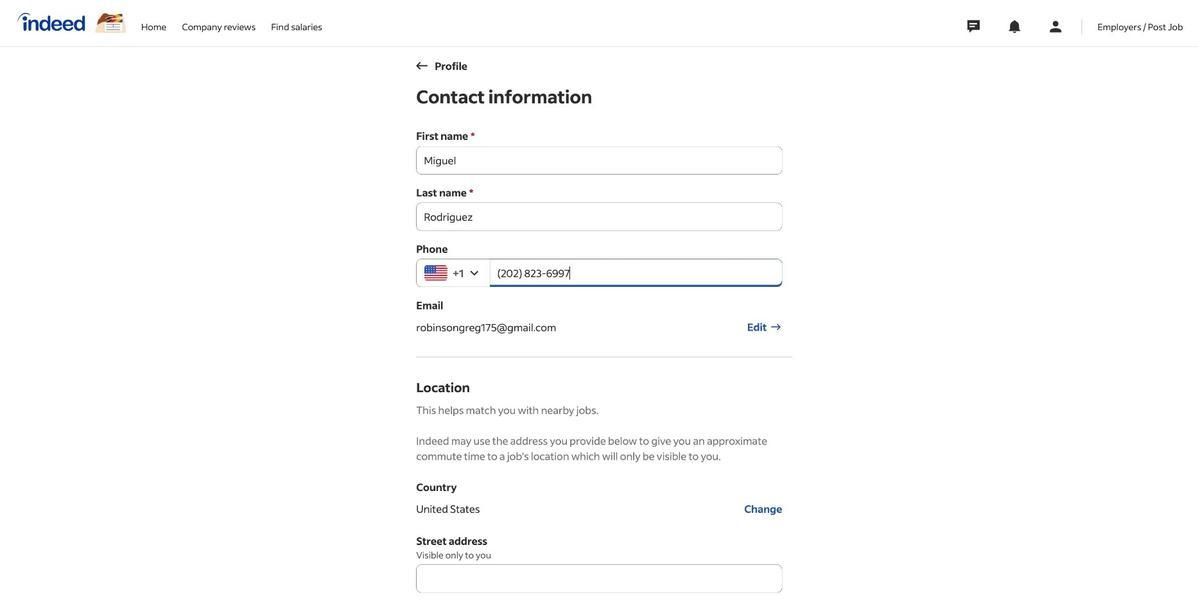 Task type: describe. For each thing, give the bounding box(es) containing it.
contact information element
[[416, 85, 793, 604]]

Type phone number telephone field
[[490, 259, 782, 287]]



Task type: vqa. For each thing, say whether or not it's contained in the screenshot.
right -
no



Task type: locate. For each thing, give the bounding box(es) containing it.
None field
[[416, 146, 782, 174], [416, 203, 782, 231], [416, 565, 782, 593], [416, 146, 782, 174], [416, 203, 782, 231], [416, 565, 782, 593]]



